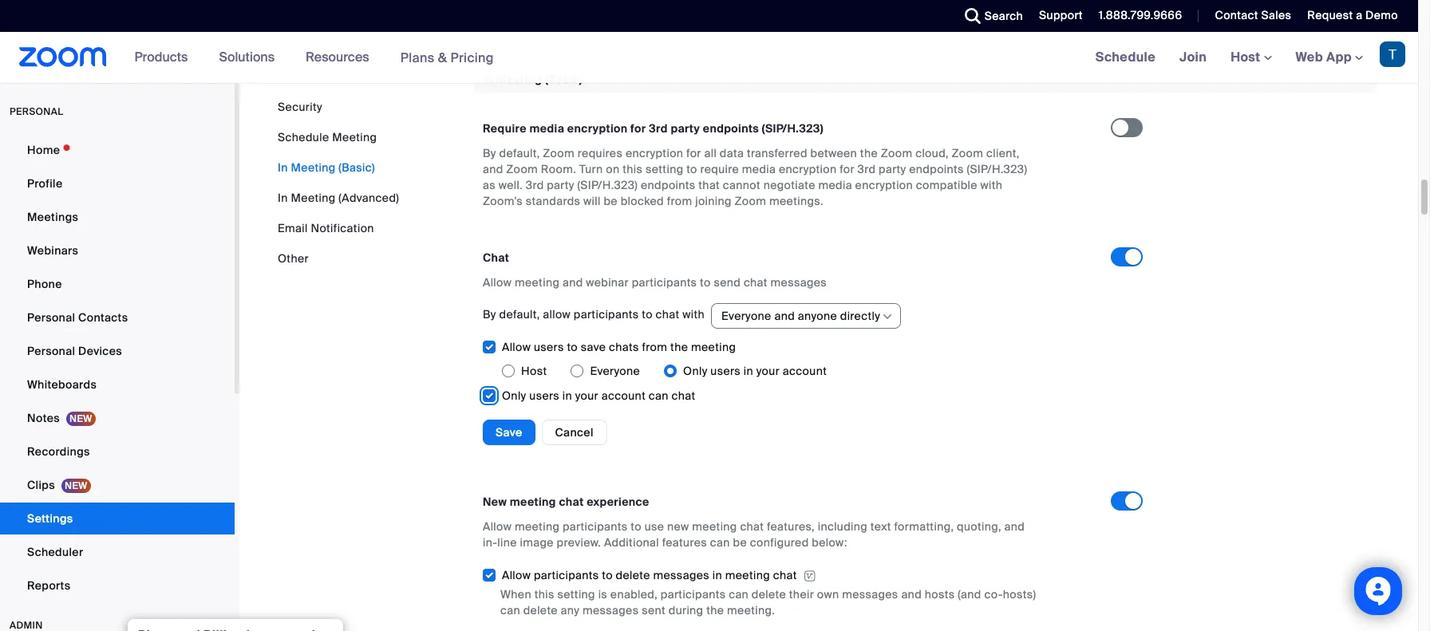 Task type: describe. For each thing, give the bounding box(es) containing it.
preview.
[[557, 536, 601, 550]]

meetings link
[[0, 201, 235, 233]]

&
[[438, 49, 447, 66]]

to inside allow meeting participants to use new meeting chat features, including text formatting, quoting, and in-line image preview. additional features can be configured below:
[[631, 520, 642, 534]]

to left send
[[700, 275, 711, 290]]

1 horizontal spatial party
[[671, 121, 700, 135]]

anyone
[[798, 309, 838, 323]]

can down when
[[501, 603, 521, 618]]

home
[[27, 143, 60, 157]]

chat up preview.
[[559, 495, 584, 509]]

0 horizontal spatial (sip/h.323)
[[578, 178, 638, 192]]

to left save
[[567, 340, 578, 354]]

meeting.
[[727, 603, 776, 618]]

chat right send
[[744, 275, 768, 290]]

line
[[498, 536, 517, 550]]

use
[[645, 520, 665, 534]]

0 horizontal spatial party
[[547, 178, 575, 192]]

2 vertical spatial in
[[713, 568, 723, 583]]

plans & pricing
[[401, 49, 494, 66]]

encryption up requires
[[568, 121, 628, 135]]

menu bar containing security
[[278, 99, 399, 267]]

new
[[483, 495, 507, 509]]

personal
[[10, 105, 63, 118]]

new
[[668, 520, 690, 534]]

meetings.
[[770, 194, 824, 208]]

the inside the when this setting is enabled, participants can delete their own messages and hosts (and co-hosts) can delete any messages sent during the meeting.
[[707, 603, 724, 618]]

a
[[1357, 8, 1363, 22]]

2 vertical spatial media
[[819, 178, 853, 192]]

meeting for in meeting (advanced) link
[[291, 191, 336, 205]]

products
[[135, 49, 188, 65]]

zoom left cloud,
[[881, 146, 913, 160]]

(advanced)
[[339, 191, 399, 205]]

clips
[[27, 478, 55, 493]]

by default, zoom requires encryption for all data transferred between the zoom cloud, zoom client, and zoom room. turn on this setting to require media encryption for 3rd party endpoints (sip/h.323) as well.  3rd party (sip/h.323) endpoints that cannot negotiate media encryption compatible with zoom's standards will be blocked from joining zoom meetings.
[[483, 146, 1028, 208]]

notes link
[[0, 402, 235, 434]]

everyone and anyone directly
[[722, 309, 881, 323]]

in for only users in your account
[[744, 364, 754, 378]]

client,
[[987, 146, 1020, 160]]

personal for personal contacts
[[27, 311, 75, 325]]

meeting up "require"
[[496, 72, 542, 86]]

participants inside the when this setting is enabled, participants can delete their own messages and hosts (and co-hosts) can delete any messages sent during the meeting.
[[661, 587, 726, 602]]

as
[[483, 178, 496, 192]]

zoom left the client,
[[952, 146, 984, 160]]

that
[[699, 178, 720, 192]]

app
[[1327, 49, 1353, 65]]

your for only users in your account can chat
[[576, 389, 599, 403]]

join
[[1180, 49, 1207, 65]]

pricing
[[451, 49, 494, 66]]

personal devices
[[27, 344, 122, 359]]

in for in meeting (advanced) link
[[278, 191, 288, 205]]

features,
[[767, 520, 815, 534]]

security
[[278, 100, 322, 114]]

chats
[[609, 340, 639, 354]]

in-
[[483, 536, 498, 550]]

product information navigation
[[123, 32, 506, 84]]

allow participants to delete messages in meeting chat
[[502, 568, 797, 583]]

will
[[584, 194, 601, 208]]

text
[[871, 520, 892, 534]]

and inside popup button
[[775, 309, 795, 323]]

from inside by default, zoom requires encryption for all data transferred between the zoom cloud, zoom client, and zoom room. turn on this setting to require media encryption for 3rd party endpoints (sip/h.323) as well.  3rd party (sip/h.323) endpoints that cannot negotiate media encryption compatible with zoom's standards will be blocked from joining zoom meetings.
[[667, 194, 693, 208]]

scheduler link
[[0, 537, 235, 569]]

1 horizontal spatial media
[[742, 162, 776, 176]]

personal menu menu
[[0, 134, 235, 604]]

data
[[720, 146, 744, 160]]

close image
[[313, 629, 339, 632]]

0 vertical spatial (basic)
[[545, 72, 583, 86]]

contacts
[[78, 311, 128, 325]]

whiteboards link
[[0, 369, 235, 401]]

allow for allow participants to delete messages in meeting chat
[[502, 568, 531, 583]]

below:
[[812, 536, 848, 550]]

to inside by default, zoom requires encryption for all data transferred between the zoom cloud, zoom client, and zoom room. turn on this setting to require media encryption for 3rd party endpoints (sip/h.323) as well.  3rd party (sip/h.323) endpoints that cannot negotiate media encryption compatible with zoom's standards will be blocked from joining zoom meetings.
[[687, 162, 698, 176]]

contact
[[1216, 8, 1259, 22]]

hosts
[[925, 587, 955, 602]]

1 vertical spatial in meeting (basic)
[[278, 160, 375, 175]]

transferred
[[747, 146, 808, 160]]

sent
[[642, 603, 666, 618]]

2 horizontal spatial delete
[[752, 587, 787, 602]]

room.
[[541, 162, 577, 176]]

save button
[[483, 420, 535, 445]]

participants right webinar
[[632, 275, 697, 290]]

webinars link
[[0, 235, 235, 267]]

meeting up 'features' at the left bottom of the page
[[693, 520, 738, 534]]

1 vertical spatial (basic)
[[339, 160, 375, 175]]

support
[[1040, 8, 1083, 22]]

1 vertical spatial for
[[687, 146, 702, 160]]

new meeting chat experience
[[483, 495, 650, 509]]

settings
[[27, 512, 73, 526]]

quoting,
[[957, 520, 1002, 534]]

messages right own at the right bottom
[[843, 587, 899, 602]]

messages down 'features' at the left bottom of the page
[[654, 568, 710, 583]]

clips link
[[0, 470, 235, 501]]

users for only users in your account
[[711, 364, 741, 378]]

schedule meeting
[[278, 130, 377, 145]]

by for by default, zoom requires encryption for all data transferred between the zoom cloud, zoom client, and zoom room. turn on this setting to require media encryption for 3rd party endpoints (sip/h.323) as well.  3rd party (sip/h.323) endpoints that cannot negotiate media encryption compatible with zoom's standards will be blocked from joining zoom meetings.
[[483, 146, 496, 160]]

'support version for 'allow participants to delete messages in meeting chat image
[[804, 569, 817, 584]]

email
[[278, 221, 308, 236]]

web app
[[1296, 49, 1353, 65]]

schedule link
[[1084, 32, 1168, 83]]

email notification link
[[278, 221, 374, 236]]

during
[[669, 603, 704, 618]]

require
[[483, 121, 527, 135]]

everyone and anyone directly button
[[722, 304, 881, 328]]

and inside the when this setting is enabled, participants can delete their own messages and hosts (and co-hosts) can delete any messages sent during the meeting.
[[902, 587, 922, 602]]

personal contacts link
[[0, 302, 235, 334]]

turn
[[580, 162, 603, 176]]

request
[[1308, 8, 1354, 22]]

in for only users in your account can chat
[[563, 389, 573, 403]]

participants down webinar
[[574, 308, 639, 322]]

default, for zoom
[[499, 146, 540, 160]]

webinar
[[586, 275, 629, 290]]

personal contacts
[[27, 311, 128, 325]]

encryption down require media encryption for 3rd party endpoints (sip/h.323)
[[626, 146, 684, 160]]

meetings navigation
[[1084, 32, 1419, 84]]

profile
[[27, 176, 63, 191]]

resources
[[306, 49, 369, 65]]

between
[[811, 146, 858, 160]]

host inside meetings navigation
[[1231, 49, 1264, 65]]

blocked
[[621, 194, 664, 208]]

zoom up room.
[[543, 146, 575, 160]]

0 vertical spatial (sip/h.323)
[[762, 121, 824, 135]]

meeting for in meeting (basic) link
[[291, 160, 336, 175]]

host inside allow users to save chats from the meeting option group
[[521, 364, 547, 378]]

this inside the when this setting is enabled, participants can delete their own messages and hosts (and co-hosts) can delete any messages sent during the meeting.
[[535, 587, 555, 602]]

0 horizontal spatial delete
[[524, 603, 558, 618]]

is
[[599, 587, 608, 602]]

request a demo
[[1308, 8, 1399, 22]]

profile link
[[0, 168, 235, 200]]

negotiate
[[764, 178, 816, 192]]

standards
[[526, 194, 581, 208]]

additional
[[604, 536, 660, 550]]

on
[[606, 162, 620, 176]]

email notification
[[278, 221, 374, 236]]

account for only users in your account can chat
[[602, 389, 646, 403]]

allow for allow users to save chats from the meeting
[[502, 340, 531, 354]]

chat down "only users in your account"
[[672, 389, 696, 403]]

with inside by default, zoom requires encryption for all data transferred between the zoom cloud, zoom client, and zoom room. turn on this setting to require media encryption for 3rd party endpoints (sip/h.323) as well.  3rd party (sip/h.323) endpoints that cannot negotiate media encryption compatible with zoom's standards will be blocked from joining zoom meetings.
[[981, 178, 1003, 192]]

1 vertical spatial party
[[879, 162, 907, 176]]

their
[[790, 587, 815, 602]]

notes
[[27, 411, 60, 426]]

users for only users in your account can chat
[[530, 389, 560, 403]]

everyone for everyone
[[590, 364, 640, 378]]

in meeting (advanced) link
[[278, 191, 399, 205]]

your for only users in your account
[[757, 364, 780, 378]]

zoom up well.
[[507, 162, 538, 176]]

by default, allow participants to chat with
[[483, 308, 705, 322]]



Task type: locate. For each thing, give the bounding box(es) containing it.
default,
[[499, 146, 540, 160], [499, 308, 540, 322]]

only for only users in your account
[[684, 364, 708, 378]]

in down schedule meeting link on the left top of page
[[278, 160, 288, 175]]

in down everyone and anyone directly popup button
[[744, 364, 754, 378]]

the right the between
[[861, 146, 878, 160]]

participants inside allow meeting participants to use new meeting chat features, including text formatting, quoting, and in-line image preview. additional features can be configured below:
[[563, 520, 628, 534]]

encryption down the between
[[856, 178, 914, 192]]

meeting
[[496, 72, 542, 86], [332, 130, 377, 145], [291, 160, 336, 175], [291, 191, 336, 205]]

0 horizontal spatial with
[[683, 308, 705, 322]]

support link
[[1028, 0, 1087, 32], [1040, 8, 1083, 22]]

0 vertical spatial with
[[981, 178, 1003, 192]]

allow
[[483, 275, 512, 290], [502, 340, 531, 354], [483, 520, 512, 534], [502, 568, 531, 583]]

in up email
[[278, 191, 288, 205]]

from left joining
[[667, 194, 693, 208]]

demo
[[1366, 8, 1399, 22]]

0 vertical spatial for
[[631, 121, 646, 135]]

by inside by default, zoom requires encryption for all data transferred between the zoom cloud, zoom client, and zoom room. turn on this setting to require media encryption for 3rd party endpoints (sip/h.323) as well.  3rd party (sip/h.323) endpoints that cannot negotiate media encryption compatible with zoom's standards will be blocked from joining zoom meetings.
[[483, 146, 496, 160]]

requires
[[578, 146, 623, 160]]

users inside allow users to save chats from the meeting option group
[[711, 364, 741, 378]]

1 by from the top
[[483, 146, 496, 160]]

compatible
[[917, 178, 978, 192]]

schedule down 1.888.799.9666
[[1096, 49, 1156, 65]]

join link
[[1168, 32, 1219, 83]]

1 horizontal spatial only
[[684, 364, 708, 378]]

2 horizontal spatial endpoints
[[910, 162, 964, 176]]

personal for personal devices
[[27, 344, 75, 359]]

0 horizontal spatial your
[[576, 389, 599, 403]]

cancel
[[555, 425, 594, 440]]

when this setting is enabled, participants can delete their own messages and hosts (and co-hosts) can delete any messages sent during the meeting.
[[501, 587, 1037, 618]]

1 vertical spatial (sip/h.323)
[[967, 162, 1028, 176]]

webinars
[[27, 244, 78, 258]]

endpoints up blocked
[[641, 178, 696, 192]]

chat inside allow meeting participants to use new meeting chat features, including text formatting, quoting, and in-line image preview. additional features can be configured below:
[[741, 520, 764, 534]]

delete
[[616, 568, 651, 583], [752, 587, 787, 602], [524, 603, 558, 618]]

reports link
[[0, 570, 235, 602]]

security link
[[278, 100, 322, 114]]

banner
[[0, 32, 1419, 84]]

2 horizontal spatial party
[[879, 162, 907, 176]]

0 vertical spatial users
[[534, 340, 564, 354]]

allow for allow meeting participants to use new meeting chat features, including text formatting, quoting, and in-line image preview. additional features can be configured below:
[[483, 520, 512, 534]]

meeting up "only users in your account"
[[691, 340, 736, 354]]

0 vertical spatial host
[[1231, 49, 1264, 65]]

can down allow users to save chats from the meeting
[[649, 389, 669, 403]]

be inside allow meeting participants to use new meeting chat features, including text formatting, quoting, and in-line image preview. additional features can be configured below:
[[733, 536, 747, 550]]

0 vertical spatial from
[[667, 194, 693, 208]]

by down the chat
[[483, 308, 496, 322]]

0 vertical spatial in
[[744, 364, 754, 378]]

schedule down security link
[[278, 130, 329, 145]]

everyone
[[722, 309, 772, 323], [590, 364, 640, 378]]

and left anyone
[[775, 309, 795, 323]]

schedule
[[1096, 49, 1156, 65], [278, 130, 329, 145]]

in
[[483, 72, 493, 86], [278, 160, 288, 175], [278, 191, 288, 205]]

default, for allow
[[499, 308, 540, 322]]

banner containing products
[[0, 32, 1419, 84]]

1 horizontal spatial with
[[981, 178, 1003, 192]]

plans
[[401, 49, 435, 66]]

everyone inside allow users to save chats from the meeting option group
[[590, 364, 640, 378]]

endpoints down cloud,
[[910, 162, 964, 176]]

0 horizontal spatial setting
[[558, 587, 596, 602]]

your up cancel
[[576, 389, 599, 403]]

and left webinar
[[563, 275, 583, 290]]

only users in your account
[[684, 364, 827, 378]]

personal up "whiteboards"
[[27, 344, 75, 359]]

participants up during
[[661, 587, 726, 602]]

show options image
[[882, 310, 894, 323]]

0 horizontal spatial host
[[521, 364, 547, 378]]

this right on
[[623, 162, 643, 176]]

allow up when
[[502, 568, 531, 583]]

endpoints up data
[[703, 121, 759, 135]]

everyone down send
[[722, 309, 772, 323]]

the right chats
[[671, 340, 688, 354]]

2 default, from the top
[[499, 308, 540, 322]]

1 vertical spatial personal
[[27, 344, 75, 359]]

0 horizontal spatial for
[[631, 121, 646, 135]]

by down "require"
[[483, 146, 496, 160]]

in for in meeting (basic) link
[[278, 160, 288, 175]]

formatting,
[[895, 520, 954, 534]]

delete down when
[[524, 603, 558, 618]]

well.
[[499, 178, 523, 192]]

1 vertical spatial everyone
[[590, 364, 640, 378]]

from right chats
[[642, 340, 668, 354]]

everyone inside popup button
[[722, 309, 772, 323]]

1 vertical spatial default,
[[499, 308, 540, 322]]

meeting down schedule meeting link on the left top of page
[[291, 160, 336, 175]]

0 horizontal spatial this
[[535, 587, 555, 602]]

can right 'features' at the left bottom of the page
[[710, 536, 730, 550]]

in down allow meeting participants to use new meeting chat features, including text formatting, quoting, and in-line image preview. additional features can be configured below:
[[713, 568, 723, 583]]

plans & pricing link
[[401, 49, 494, 66], [401, 49, 494, 66]]

1.888.799.9666 button up schedule link
[[1099, 8, 1183, 22]]

can up meeting.
[[729, 587, 749, 602]]

to up additional
[[631, 520, 642, 534]]

0 vertical spatial personal
[[27, 311, 75, 325]]

0 vertical spatial setting
[[646, 162, 684, 176]]

in meeting (basic) link
[[278, 160, 375, 175]]

your inside allow users to save chats from the meeting option group
[[757, 364, 780, 378]]

1 vertical spatial 3rd
[[858, 162, 876, 176]]

2 horizontal spatial the
[[861, 146, 878, 160]]

1 horizontal spatial host
[[1231, 49, 1264, 65]]

2 vertical spatial 3rd
[[526, 178, 544, 192]]

1 horizontal spatial account
[[783, 364, 827, 378]]

1 vertical spatial media
[[742, 162, 776, 176]]

other link
[[278, 252, 309, 266]]

account down the everyone and anyone directly
[[783, 364, 827, 378]]

reports
[[27, 579, 71, 593]]

2 vertical spatial the
[[707, 603, 724, 618]]

in
[[744, 364, 754, 378], [563, 389, 573, 403], [713, 568, 723, 583]]

2 vertical spatial endpoints
[[641, 178, 696, 192]]

only for only users in your account can chat
[[502, 389, 527, 403]]

0 vertical spatial this
[[623, 162, 643, 176]]

participants
[[632, 275, 697, 290], [574, 308, 639, 322], [563, 520, 628, 534], [534, 568, 599, 583], [661, 587, 726, 602]]

0 horizontal spatial 3rd
[[526, 178, 544, 192]]

encryption
[[568, 121, 628, 135], [626, 146, 684, 160], [779, 162, 837, 176], [856, 178, 914, 192]]

messages
[[771, 275, 827, 290], [654, 568, 710, 583], [843, 587, 899, 602], [583, 603, 639, 618]]

2 horizontal spatial media
[[819, 178, 853, 192]]

personal devices link
[[0, 335, 235, 367]]

profile picture image
[[1381, 42, 1406, 67]]

schedule inside meetings navigation
[[1096, 49, 1156, 65]]

messages up the everyone and anyone directly
[[771, 275, 827, 290]]

meeting for schedule meeting link on the left top of page
[[332, 130, 377, 145]]

require
[[701, 162, 740, 176]]

all
[[705, 146, 717, 160]]

setting up blocked
[[646, 162, 684, 176]]

contact sales link
[[1204, 0, 1296, 32], [1216, 8, 1292, 22]]

1 horizontal spatial (basic)
[[545, 72, 583, 86]]

2 vertical spatial party
[[547, 178, 575, 192]]

1 vertical spatial your
[[576, 389, 599, 403]]

in up cancel
[[563, 389, 573, 403]]

in meeting (advanced)
[[278, 191, 399, 205]]

0 horizontal spatial account
[[602, 389, 646, 403]]

1 horizontal spatial in
[[713, 568, 723, 583]]

1 horizontal spatial be
[[733, 536, 747, 550]]

for up blocked
[[631, 121, 646, 135]]

can inside allow meeting participants to use new meeting chat features, including text formatting, quoting, and in-line image preview. additional features can be configured below:
[[710, 536, 730, 550]]

meeting up the when this setting is enabled, participants can delete their own messages and hosts (and co-hosts) can delete any messages sent during the meeting.
[[726, 568, 771, 583]]

enabled,
[[611, 587, 658, 602]]

2 vertical spatial users
[[530, 389, 560, 403]]

this
[[623, 162, 643, 176], [535, 587, 555, 602]]

zoom down cannot
[[735, 194, 767, 208]]

2 vertical spatial in
[[278, 191, 288, 205]]

0 horizontal spatial in meeting (basic)
[[278, 160, 375, 175]]

whiteboards
[[27, 378, 97, 392]]

meeting up 'image'
[[515, 520, 560, 534]]

chat
[[483, 250, 510, 265]]

1 horizontal spatial this
[[623, 162, 643, 176]]

to
[[687, 162, 698, 176], [700, 275, 711, 290], [642, 308, 653, 322], [567, 340, 578, 354], [631, 520, 642, 534], [602, 568, 613, 583]]

account for only users in your account
[[783, 364, 827, 378]]

1 vertical spatial be
[[733, 536, 747, 550]]

default, inside by default, zoom requires encryption for all data transferred between the zoom cloud, zoom client, and zoom room. turn on this setting to require media encryption for 3rd party endpoints (sip/h.323) as well.  3rd party (sip/h.323) endpoints that cannot negotiate media encryption compatible with zoom's standards will be blocked from joining zoom meetings.
[[499, 146, 540, 160]]

users for allow users to save chats from the meeting
[[534, 340, 564, 354]]

phone
[[27, 277, 62, 291]]

chat down allow meeting and webinar participants to send chat messages
[[656, 308, 680, 322]]

0 vertical spatial party
[[671, 121, 700, 135]]

menu bar
[[278, 99, 399, 267]]

setting
[[646, 162, 684, 176], [558, 587, 596, 602]]

0 vertical spatial delete
[[616, 568, 651, 583]]

the
[[861, 146, 878, 160], [671, 340, 688, 354], [707, 603, 724, 618]]

in meeting (basic) up "require"
[[483, 72, 583, 86]]

1 vertical spatial from
[[642, 340, 668, 354]]

1 vertical spatial in
[[278, 160, 288, 175]]

the right during
[[707, 603, 724, 618]]

solutions button
[[219, 32, 282, 83]]

1 vertical spatial users
[[711, 364, 741, 378]]

setting inside the when this setting is enabled, participants can delete their own messages and hosts (and co-hosts) can delete any messages sent during the meeting.
[[558, 587, 596, 602]]

in meeting (basic) element
[[474, 67, 1377, 632]]

this right when
[[535, 587, 555, 602]]

host down allow
[[521, 364, 547, 378]]

by
[[483, 146, 496, 160], [483, 308, 496, 322]]

meeting
[[515, 275, 560, 290], [691, 340, 736, 354], [510, 495, 556, 509], [515, 520, 560, 534], [693, 520, 738, 534], [726, 568, 771, 583]]

everyone for everyone and anyone directly
[[722, 309, 772, 323]]

resources button
[[306, 32, 377, 83]]

2 horizontal spatial in
[[744, 364, 754, 378]]

default, down "require"
[[499, 146, 540, 160]]

1 vertical spatial by
[[483, 308, 496, 322]]

other
[[278, 252, 309, 266]]

web
[[1296, 49, 1324, 65]]

1 horizontal spatial setting
[[646, 162, 684, 176]]

meeting up in meeting (basic) link
[[332, 130, 377, 145]]

1 vertical spatial account
[[602, 389, 646, 403]]

1 horizontal spatial delete
[[616, 568, 651, 583]]

and up as
[[483, 162, 504, 176]]

everyone down allow users to save chats from the meeting
[[590, 364, 640, 378]]

0 horizontal spatial only
[[502, 389, 527, 403]]

in meeting (basic)
[[483, 72, 583, 86], [278, 160, 375, 175]]

0 horizontal spatial the
[[671, 340, 688, 354]]

to left require
[[687, 162, 698, 176]]

zoom logo image
[[19, 47, 107, 67]]

host down contact sales
[[1231, 49, 1264, 65]]

0 vertical spatial in meeting (basic)
[[483, 72, 583, 86]]

0 horizontal spatial everyone
[[590, 364, 640, 378]]

meeting up email notification link
[[291, 191, 336, 205]]

2 by from the top
[[483, 308, 496, 322]]

delete up enabled, on the left bottom of the page
[[616, 568, 651, 583]]

when
[[501, 587, 532, 602]]

with down the client,
[[981, 178, 1003, 192]]

encryption up negotiate
[[779, 162, 837, 176]]

default, left allow
[[499, 308, 540, 322]]

1 horizontal spatial (sip/h.323)
[[762, 121, 824, 135]]

1 horizontal spatial your
[[757, 364, 780, 378]]

settings link
[[0, 503, 235, 535]]

allow for allow meeting and webinar participants to send chat messages
[[483, 275, 512, 290]]

search button
[[953, 0, 1028, 32]]

for down the between
[[840, 162, 855, 176]]

media up cannot
[[742, 162, 776, 176]]

account down chats
[[602, 389, 646, 403]]

1 vertical spatial only
[[502, 389, 527, 403]]

1 personal from the top
[[27, 311, 75, 325]]

(sip/h.323) up 'transferred' on the right top of page
[[762, 121, 824, 135]]

only
[[684, 364, 708, 378], [502, 389, 527, 403]]

0 horizontal spatial (basic)
[[339, 160, 375, 175]]

to down allow meeting and webinar participants to send chat messages
[[642, 308, 653, 322]]

0 vertical spatial in
[[483, 72, 493, 86]]

1 vertical spatial the
[[671, 340, 688, 354]]

phone link
[[0, 268, 235, 300]]

schedule meeting link
[[278, 130, 377, 145]]

1 vertical spatial setting
[[558, 587, 596, 602]]

own
[[817, 587, 840, 602]]

your down the everyone and anyone directly
[[757, 364, 780, 378]]

1 vertical spatial schedule
[[278, 130, 329, 145]]

and left hosts at the right of page
[[902, 587, 922, 602]]

allow inside allow meeting participants to use new meeting chat features, including text formatting, quoting, and in-line image preview. additional features can be configured below:
[[483, 520, 512, 534]]

0 vertical spatial everyone
[[722, 309, 772, 323]]

and inside by default, zoom requires encryption for all data transferred between the zoom cloud, zoom client, and zoom room. turn on this setting to require media encryption for 3rd party endpoints (sip/h.323) as well.  3rd party (sip/h.323) endpoints that cannot negotiate media encryption compatible with zoom's standards will be blocked from joining zoom meetings.
[[483, 162, 504, 176]]

any
[[561, 603, 580, 618]]

0 vertical spatial default,
[[499, 146, 540, 160]]

endpoints
[[703, 121, 759, 135], [910, 162, 964, 176], [641, 178, 696, 192]]

1 horizontal spatial endpoints
[[703, 121, 759, 135]]

home link
[[0, 134, 235, 166]]

schedule for schedule
[[1096, 49, 1156, 65]]

chat left the 'support version for 'allow participants to delete messages in meeting chat "icon"
[[774, 568, 797, 583]]

0 vertical spatial endpoints
[[703, 121, 759, 135]]

in meeting (basic) down schedule meeting link on the left top of page
[[278, 160, 375, 175]]

delete up meeting.
[[752, 587, 787, 602]]

1 horizontal spatial in meeting (basic)
[[483, 72, 583, 86]]

meeting up allow
[[515, 275, 560, 290]]

0 horizontal spatial endpoints
[[641, 178, 696, 192]]

2 horizontal spatial 3rd
[[858, 162, 876, 176]]

for left all
[[687, 146, 702, 160]]

meetings
[[27, 210, 78, 224]]

media down the between
[[819, 178, 853, 192]]

hosts)
[[1004, 587, 1037, 602]]

participants down preview.
[[534, 568, 599, 583]]

1 default, from the top
[[499, 146, 540, 160]]

the inside by default, zoom requires encryption for all data transferred between the zoom cloud, zoom client, and zoom room. turn on this setting to require media encryption for 3rd party endpoints (sip/h.323) as well.  3rd party (sip/h.323) endpoints that cannot negotiate media encryption compatible with zoom's standards will be blocked from joining zoom meetings.
[[861, 146, 878, 160]]

setting inside by default, zoom requires encryption for all data transferred between the zoom cloud, zoom client, and zoom room. turn on this setting to require media encryption for 3rd party endpoints (sip/h.323) as well.  3rd party (sip/h.323) endpoints that cannot negotiate media encryption compatible with zoom's standards will be blocked from joining zoom meetings.
[[646, 162, 684, 176]]

2 horizontal spatial (sip/h.323)
[[967, 162, 1028, 176]]

1 horizontal spatial everyone
[[722, 309, 772, 323]]

0 vertical spatial only
[[684, 364, 708, 378]]

1 vertical spatial this
[[535, 587, 555, 602]]

(sip/h.323) down the client,
[[967, 162, 1028, 176]]

account inside allow users to save chats from the meeting option group
[[783, 364, 827, 378]]

1 vertical spatial with
[[683, 308, 705, 322]]

0 horizontal spatial be
[[604, 194, 618, 208]]

0 vertical spatial media
[[530, 121, 565, 135]]

in inside option group
[[744, 364, 754, 378]]

0 vertical spatial schedule
[[1096, 49, 1156, 65]]

0 horizontal spatial in
[[563, 389, 573, 403]]

allow left save
[[502, 340, 531, 354]]

0 vertical spatial 3rd
[[649, 121, 668, 135]]

1 vertical spatial in
[[563, 389, 573, 403]]

2 horizontal spatial for
[[840, 162, 855, 176]]

by for by default, allow participants to chat with
[[483, 308, 496, 322]]

this inside by default, zoom requires encryption for all data transferred between the zoom cloud, zoom client, and zoom room. turn on this setting to require media encryption for 3rd party endpoints (sip/h.323) as well.  3rd party (sip/h.323) endpoints that cannot negotiate media encryption compatible with zoom's standards will be blocked from joining zoom meetings.
[[623, 162, 643, 176]]

only inside allow users to save chats from the meeting option group
[[684, 364, 708, 378]]

from
[[667, 194, 693, 208], [642, 340, 668, 354]]

allow up in-
[[483, 520, 512, 534]]

features
[[663, 536, 707, 550]]

0 vertical spatial account
[[783, 364, 827, 378]]

personal down 'phone'
[[27, 311, 75, 325]]

1 vertical spatial delete
[[752, 587, 787, 602]]

(and
[[958, 587, 982, 602]]

1 horizontal spatial schedule
[[1096, 49, 1156, 65]]

1.888.799.9666 button up join
[[1087, 0, 1187, 32]]

1 vertical spatial endpoints
[[910, 162, 964, 176]]

to up is
[[602, 568, 613, 583]]

1 horizontal spatial for
[[687, 146, 702, 160]]

meeting right new
[[510, 495, 556, 509]]

0 vertical spatial your
[[757, 364, 780, 378]]

1 horizontal spatial 3rd
[[649, 121, 668, 135]]

2 personal from the top
[[27, 344, 75, 359]]

and right 'quoting,'
[[1005, 520, 1025, 534]]

media
[[530, 121, 565, 135], [742, 162, 776, 176], [819, 178, 853, 192]]

schedule for schedule meeting
[[278, 130, 329, 145]]

be inside by default, zoom requires encryption for all data transferred between the zoom cloud, zoom client, and zoom room. turn on this setting to require media encryption for 3rd party endpoints (sip/h.323) as well.  3rd party (sip/h.323) endpoints that cannot negotiate media encryption compatible with zoom's standards will be blocked from joining zoom meetings.
[[604, 194, 618, 208]]

devices
[[78, 344, 122, 359]]

allow down the chat
[[483, 275, 512, 290]]

messages down is
[[583, 603, 639, 618]]

cancel button
[[542, 420, 607, 445]]

(sip/h.323) down on
[[578, 178, 638, 192]]

setting up the any at the left bottom
[[558, 587, 596, 602]]

host button
[[1231, 49, 1272, 65]]

and inside allow meeting participants to use new meeting chat features, including text formatting, quoting, and in-line image preview. additional features can be configured below:
[[1005, 520, 1025, 534]]

with down allow meeting and webinar participants to send chat messages
[[683, 308, 705, 322]]

allow users to save chats from the meeting option group
[[502, 358, 1112, 384]]

search
[[985, 9, 1024, 23]]



Task type: vqa. For each thing, say whether or not it's contained in the screenshot.
ADVANCED
no



